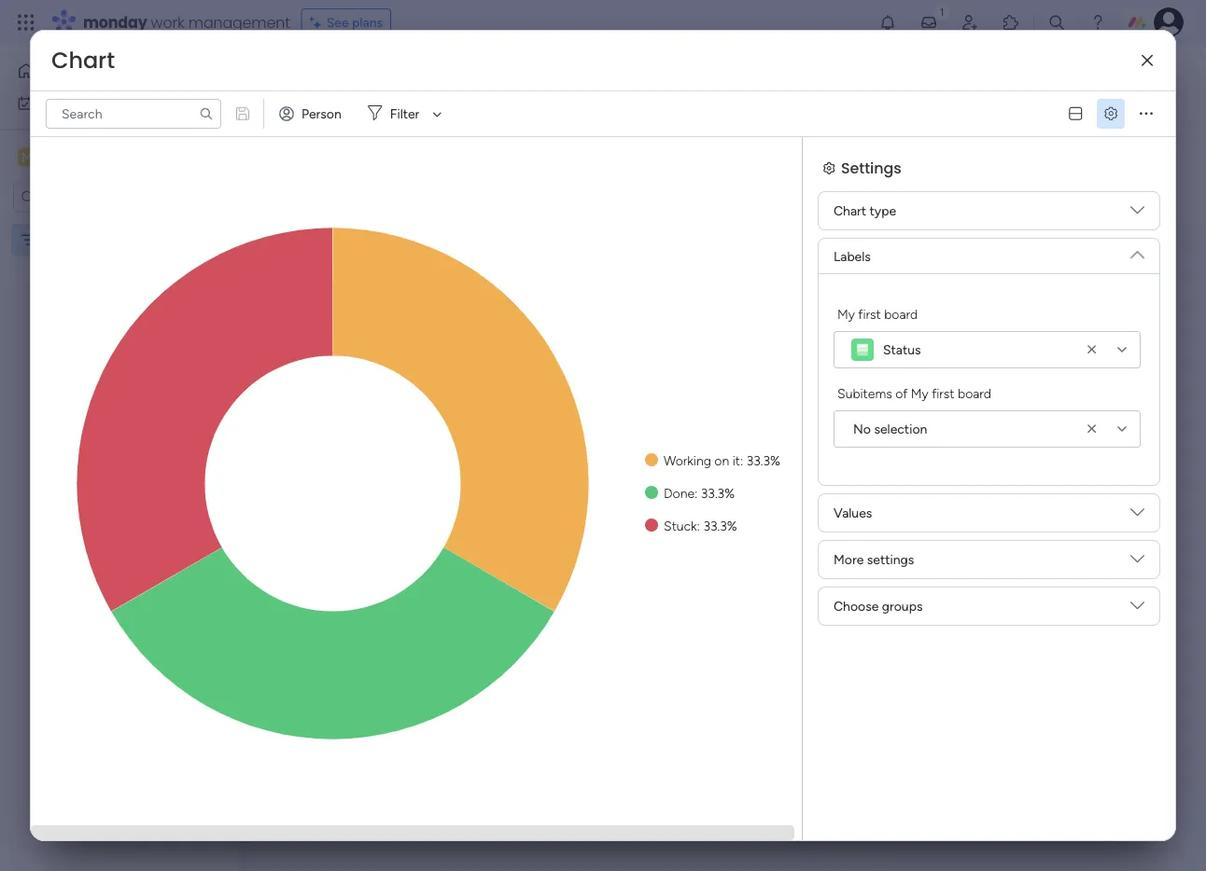 Task type: describe. For each thing, give the bounding box(es) containing it.
inbox image
[[920, 13, 938, 32]]

0 vertical spatial 33.3%
[[747, 453, 780, 469]]

home
[[43, 63, 79, 79]]

filter
[[390, 106, 419, 122]]

done : 33.3%
[[664, 485, 735, 501]]

labels
[[834, 248, 871, 264]]

: for done : 33.3%
[[695, 485, 698, 501]]

first inside "heading"
[[858, 306, 881, 322]]

add widget
[[444, 112, 512, 128]]

my for my work
[[41, 95, 59, 111]]

working on it : 33.3%
[[664, 453, 780, 469]]

my for my first board
[[837, 306, 855, 322]]

invite members image
[[961, 13, 979, 32]]

subitems of my first board heading
[[837, 384, 991, 403]]

stuck
[[664, 518, 697, 534]]

dapulse dropdown down arrow image for my first board
[[1130, 241, 1144, 262]]

monday work management
[[83, 12, 290, 33]]

new project
[[290, 113, 363, 129]]

no
[[853, 421, 871, 437]]

it
[[733, 453, 740, 469]]

board inside heading
[[958, 386, 991, 401]]

done
[[664, 485, 695, 501]]

more dots image
[[1140, 107, 1153, 121]]

chart type
[[834, 203, 896, 219]]

chart main content
[[247, 223, 1206, 872]]

my inside heading
[[911, 386, 929, 401]]

stuck : 33.3%
[[664, 518, 737, 534]]

select product image
[[17, 13, 35, 32]]

project
[[321, 113, 363, 129]]

v2 settings line image
[[1104, 107, 1117, 121]]

more settings
[[834, 552, 914, 568]]

settings
[[841, 157, 901, 178]]

working
[[664, 453, 711, 469]]

john smith image
[[1154, 7, 1184, 37]]

main workspace
[[43, 148, 153, 166]]

0 horizontal spatial chart
[[51, 45, 115, 76]]

workspace selection element
[[18, 146, 156, 170]]

Chart field
[[47, 45, 120, 76]]

my first board group
[[834, 304, 1141, 369]]

search everything image
[[1047, 13, 1066, 32]]

33.3% for done : 33.3%
[[701, 485, 735, 501]]

help image
[[1088, 13, 1107, 32]]

type
[[870, 203, 896, 219]]

board inside "heading"
[[884, 306, 918, 322]]

work for monday
[[151, 12, 184, 33]]

subitems of my first board
[[837, 386, 991, 401]]

work for my
[[62, 95, 91, 111]]

my work button
[[11, 88, 201, 118]]

my work
[[41, 95, 91, 111]]

monday
[[83, 12, 147, 33]]



Task type: locate. For each thing, give the bounding box(es) containing it.
0 vertical spatial chart
[[51, 45, 115, 76]]

search image
[[199, 106, 214, 121]]

2 vertical spatial :
[[697, 518, 700, 534]]

work down home
[[62, 95, 91, 111]]

first right the of
[[932, 386, 955, 401]]

2 horizontal spatial chart
[[834, 203, 866, 219]]

my inside "heading"
[[837, 306, 855, 322]]

board
[[884, 306, 918, 322], [958, 386, 991, 401]]

1 vertical spatial chart
[[834, 203, 866, 219]]

first down labels
[[858, 306, 881, 322]]

None search field
[[46, 99, 221, 129]]

0 vertical spatial board
[[884, 306, 918, 322]]

home button
[[11, 56, 201, 86]]

33.3% for stuck : 33.3%
[[703, 518, 737, 534]]

1 vertical spatial 33.3%
[[701, 485, 735, 501]]

0 vertical spatial first
[[858, 306, 881, 322]]

1 vertical spatial dapulse dropdown down arrow image
[[1130, 553, 1144, 574]]

1 vertical spatial :
[[695, 485, 698, 501]]

1 horizontal spatial work
[[151, 12, 184, 33]]

dapulse dropdown down arrow image for settings
[[1130, 553, 1144, 574]]

management
[[188, 12, 290, 33]]

widget
[[472, 112, 512, 128]]

subitems
[[837, 386, 892, 401]]

choose
[[834, 599, 879, 615]]

1 vertical spatial first
[[932, 386, 955, 401]]

new project button
[[283, 106, 370, 136]]

board down my first board group
[[958, 386, 991, 401]]

1 horizontal spatial chart
[[307, 249, 355, 273]]

work inside button
[[62, 95, 91, 111]]

1 vertical spatial my
[[837, 306, 855, 322]]

workspace image
[[18, 147, 36, 168]]

chart inside chart "main content"
[[307, 249, 355, 273]]

0 horizontal spatial first
[[858, 306, 881, 322]]

selection
[[874, 421, 927, 437]]

apps image
[[1002, 13, 1020, 32]]

2 vertical spatial 33.3%
[[703, 518, 737, 534]]

2 dapulse dropdown down arrow image from the top
[[1130, 241, 1144, 262]]

0 horizontal spatial work
[[62, 95, 91, 111]]

dapulse dropdown down arrow image
[[1130, 506, 1144, 527], [1130, 553, 1144, 574], [1130, 599, 1144, 620]]

33.3% down on
[[701, 485, 735, 501]]

new
[[290, 113, 318, 129]]

Filter dashboard by text search field
[[46, 99, 221, 129]]

my inside button
[[41, 95, 59, 111]]

of
[[895, 386, 908, 401]]

board up the status
[[884, 306, 918, 322]]

dapulse dropdown down arrow image for groups
[[1130, 599, 1144, 620]]

1 dapulse dropdown down arrow image from the top
[[1130, 506, 1144, 527]]

1 horizontal spatial board
[[958, 386, 991, 401]]

option
[[0, 223, 238, 227]]

2 vertical spatial dapulse dropdown down arrow image
[[1130, 599, 1144, 620]]

more
[[834, 552, 864, 568]]

: up the stuck : 33.3%
[[695, 485, 698, 501]]

dapulse dropdown down arrow image for labels
[[1130, 204, 1144, 225]]

dapulse x slim image
[[1142, 54, 1153, 67]]

see plans
[[326, 14, 383, 30]]

person button
[[272, 99, 353, 129]]

1 horizontal spatial my
[[837, 306, 855, 322]]

: for stuck : 33.3%
[[697, 518, 700, 534]]

33.3%
[[747, 453, 780, 469], [701, 485, 735, 501], [703, 518, 737, 534]]

0 vertical spatial dapulse dropdown down arrow image
[[1130, 506, 1144, 527]]

chart
[[51, 45, 115, 76], [834, 203, 866, 219], [307, 249, 355, 273]]

no selection
[[853, 421, 927, 437]]

work right monday on the top
[[151, 12, 184, 33]]

add widget button
[[410, 105, 521, 135]]

2 dapulse dropdown down arrow image from the top
[[1130, 553, 1144, 574]]

my right the of
[[911, 386, 929, 401]]

subitems of my first board group
[[834, 384, 1141, 448]]

:
[[740, 453, 743, 469], [695, 485, 698, 501], [697, 518, 700, 534]]

3 dapulse dropdown down arrow image from the top
[[1130, 599, 1144, 620]]

add
[[444, 112, 468, 128]]

: down done : 33.3%
[[697, 518, 700, 534]]

filter button
[[360, 99, 448, 129]]

my first board heading
[[837, 304, 918, 324]]

plans
[[352, 14, 383, 30]]

m
[[22, 149, 33, 165]]

2 vertical spatial chart
[[307, 249, 355, 273]]

person
[[302, 106, 341, 122]]

1 horizontal spatial first
[[932, 386, 955, 401]]

0 vertical spatial my
[[41, 95, 59, 111]]

settings
[[867, 552, 914, 568]]

my
[[41, 95, 59, 111], [837, 306, 855, 322], [911, 386, 929, 401]]

33.3% right it
[[747, 453, 780, 469]]

values
[[834, 505, 872, 521]]

work
[[151, 12, 184, 33], [62, 95, 91, 111]]

0 vertical spatial work
[[151, 12, 184, 33]]

0 horizontal spatial board
[[884, 306, 918, 322]]

choose groups
[[834, 599, 923, 615]]

first inside heading
[[932, 386, 955, 401]]

on
[[714, 453, 729, 469]]

notifications image
[[878, 13, 897, 32]]

my down labels
[[837, 306, 855, 322]]

33.3% down done : 33.3%
[[703, 518, 737, 534]]

list box
[[0, 220, 238, 508]]

2 horizontal spatial my
[[911, 386, 929, 401]]

groups
[[882, 599, 923, 615]]

dapulse dropdown down arrow image
[[1130, 204, 1144, 225], [1130, 241, 1144, 262]]

: right on
[[740, 453, 743, 469]]

1 dapulse dropdown down arrow image from the top
[[1130, 204, 1144, 225]]

2 vertical spatial my
[[911, 386, 929, 401]]

0 vertical spatial dapulse dropdown down arrow image
[[1130, 204, 1144, 225]]

1 vertical spatial dapulse dropdown down arrow image
[[1130, 241, 1144, 262]]

1 vertical spatial board
[[958, 386, 991, 401]]

my down home
[[41, 95, 59, 111]]

my first board
[[837, 306, 918, 322]]

see
[[326, 14, 349, 30]]

main
[[43, 148, 76, 166]]

first
[[858, 306, 881, 322], [932, 386, 955, 401]]

arrow down image
[[426, 103, 448, 125]]

workspace
[[79, 148, 153, 166]]

see plans button
[[301, 8, 391, 36]]

my first board click to edit element
[[283, 56, 448, 90]]

v2 split view image
[[1069, 107, 1082, 121]]

1 image
[[934, 1, 950, 22]]

0 horizontal spatial my
[[41, 95, 59, 111]]

1 vertical spatial work
[[62, 95, 91, 111]]

status
[[883, 342, 921, 358]]

0 vertical spatial :
[[740, 453, 743, 469]]



Task type: vqa. For each thing, say whether or not it's contained in the screenshot.
3rd dapulse dropdown down arrow icon from the bottom
yes



